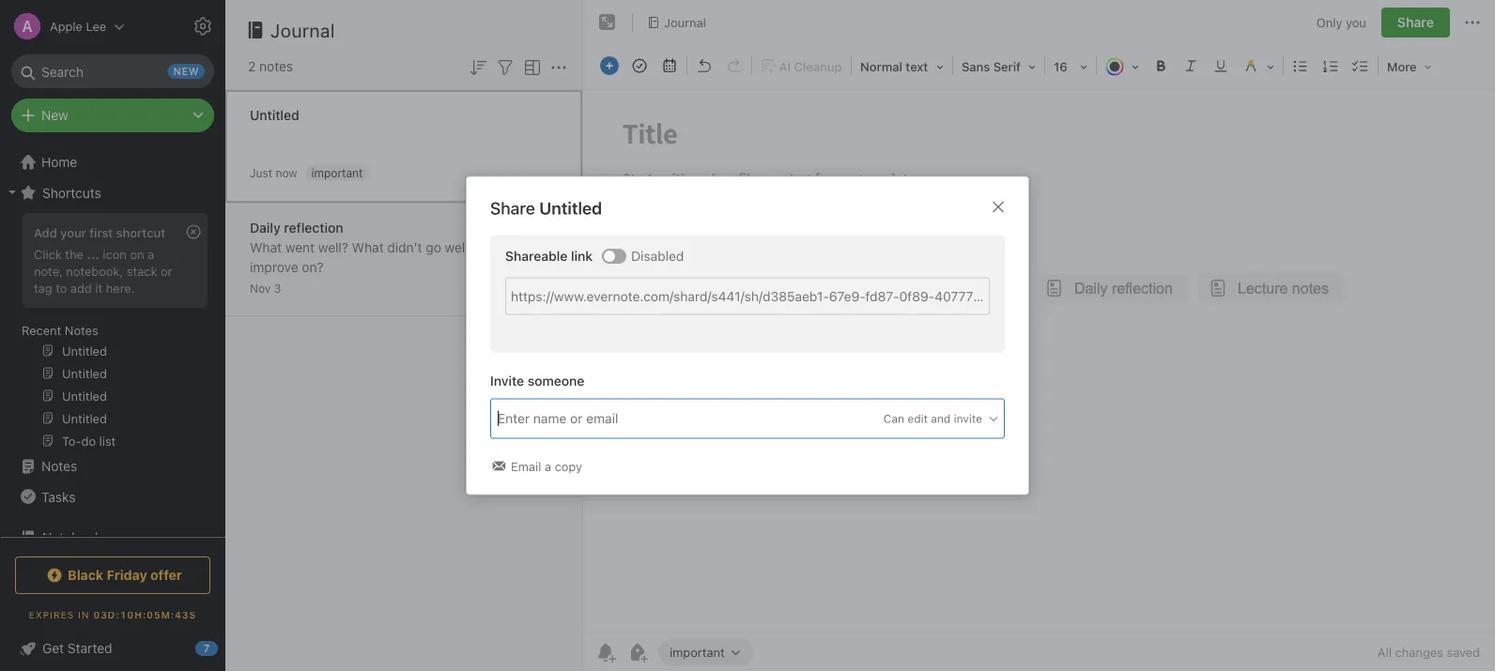 Task type: vqa. For each thing, say whether or not it's contained in the screenshot.
right Share
yes



Task type: describe. For each thing, give the bounding box(es) containing it.
font family image
[[955, 53, 1043, 79]]

expires
[[29, 610, 74, 620]]

daily reflection
[[250, 220, 343, 236]]

tasks button
[[0, 482, 217, 512]]

on?
[[302, 260, 324, 275]]

disabled
[[631, 249, 684, 264]]

shortcuts button
[[0, 178, 217, 208]]

journal inside "note list" "element"
[[271, 19, 335, 41]]

first
[[89, 225, 113, 240]]

you
[[1346, 15, 1367, 29]]

a inside button
[[545, 460, 551, 474]]

the
[[65, 247, 84, 261]]

went
[[285, 240, 315, 256]]

...
[[87, 247, 99, 261]]

important button
[[659, 640, 754, 666]]

i
[[540, 240, 543, 256]]

italic image
[[1178, 53, 1204, 79]]

recent notes
[[22, 323, 98, 337]]

home link
[[0, 147, 225, 178]]

email a copy button
[[490, 458, 586, 476]]

it
[[95, 281, 103, 295]]

note window element
[[583, 0, 1496, 672]]

note,
[[34, 264, 63, 278]]

add a reminder image
[[595, 642, 617, 664]]

highlight image
[[1236, 53, 1281, 79]]

notebooks link
[[0, 523, 217, 553]]

expand note image
[[597, 11, 619, 34]]

font color image
[[1099, 53, 1146, 79]]

to
[[56, 281, 67, 295]]

improve
[[250, 260, 298, 275]]

invite someone
[[490, 373, 585, 389]]

changes
[[1396, 646, 1444, 660]]

1 vertical spatial untitled
[[539, 198, 602, 218]]

expand notebooks image
[[5, 531, 20, 546]]

undo image
[[691, 53, 718, 79]]

shareable
[[505, 249, 568, 264]]

Search text field
[[24, 54, 201, 88]]

settings image
[[192, 15, 214, 38]]

a inside icon on a note, notebook, stack or tag to add it here.
[[148, 247, 154, 261]]

new
[[41, 108, 68, 123]]

1 well? from the left
[[318, 240, 348, 256]]

numbered list image
[[1318, 53, 1344, 79]]

copy
[[555, 460, 582, 474]]

Add tag field
[[496, 409, 721, 429]]

just
[[250, 167, 272, 180]]

tag
[[34, 281, 52, 295]]

bold image
[[1148, 53, 1174, 79]]

add your first shortcut
[[34, 225, 165, 240]]

only you
[[1317, 15, 1367, 29]]

friday
[[107, 568, 147, 583]]

can
[[884, 412, 905, 425]]

share for share
[[1398, 15, 1434, 30]]

2 notes
[[248, 59, 293, 74]]

daily
[[250, 220, 281, 236]]

offer
[[150, 568, 182, 583]]

edit
[[908, 412, 928, 425]]

all changes saved
[[1378, 646, 1480, 660]]

close image
[[987, 196, 1010, 218]]

tree containing home
[[0, 147, 225, 672]]

journal inside button
[[664, 15, 706, 29]]

add
[[70, 281, 92, 295]]

notes link
[[0, 452, 217, 482]]

3
[[274, 282, 281, 295]]

in
[[78, 610, 90, 620]]

recent
[[22, 323, 61, 337]]

1 what from the left
[[250, 240, 282, 256]]



Task type: locate. For each thing, give the bounding box(es) containing it.
what went well? what didn't go well? what can i improve on?
[[250, 240, 543, 275]]

1 horizontal spatial untitled
[[539, 198, 602, 218]]

0 horizontal spatial well?
[[318, 240, 348, 256]]

a left copy
[[545, 460, 551, 474]]

1 horizontal spatial journal
[[664, 15, 706, 29]]

well? right go in the left top of the page
[[445, 240, 475, 256]]

group containing add your first shortcut
[[0, 208, 217, 459]]

journal up 'calendar event' icon
[[664, 15, 706, 29]]

journal
[[664, 15, 706, 29], [271, 19, 335, 41]]

1 horizontal spatial important
[[670, 645, 725, 660]]

well? down reflection
[[318, 240, 348, 256]]

what down daily
[[250, 240, 282, 256]]

important right now
[[311, 166, 363, 179]]

click
[[34, 247, 62, 261]]

untitled up "link"
[[539, 198, 602, 218]]

bulleted list image
[[1288, 53, 1314, 79]]

someone
[[528, 373, 585, 389]]

black friday offer
[[68, 568, 182, 583]]

2
[[248, 59, 256, 74]]

share for share untitled
[[490, 198, 535, 218]]

journal up the notes
[[271, 19, 335, 41]]

0 vertical spatial important
[[311, 166, 363, 179]]

icon on a note, notebook, stack or tag to add it here.
[[34, 247, 172, 295]]

link
[[571, 249, 593, 264]]

notes up tasks
[[41, 459, 77, 474]]

nov
[[250, 282, 271, 295]]

2 well? from the left
[[445, 240, 475, 256]]

what
[[250, 240, 282, 256], [352, 240, 384, 256], [479, 240, 511, 256]]

your
[[60, 225, 86, 240]]

1 vertical spatial share
[[490, 198, 535, 218]]

notes
[[259, 59, 293, 74]]

important inside "note list" "element"
[[311, 166, 363, 179]]

a right on
[[148, 247, 154, 261]]

Note Editor text field
[[583, 90, 1496, 633]]

heading level image
[[854, 53, 951, 79]]

tree
[[0, 147, 225, 672]]

0 horizontal spatial important
[[311, 166, 363, 179]]

None search field
[[24, 54, 201, 88]]

shortcut
[[116, 225, 165, 240]]

notes
[[65, 323, 98, 337], [41, 459, 77, 474]]

tasks
[[41, 489, 76, 505]]

here.
[[106, 281, 135, 295]]

Select permission field
[[847, 410, 1000, 427]]

1 vertical spatial a
[[545, 460, 551, 474]]

share
[[1398, 15, 1434, 30], [490, 198, 535, 218]]

shortcuts
[[42, 185, 101, 200]]

share button
[[1382, 8, 1450, 38]]

can edit and invite
[[884, 412, 983, 425]]

home
[[41, 155, 77, 170]]

journal button
[[641, 9, 713, 36]]

click the ...
[[34, 247, 99, 261]]

1 horizontal spatial what
[[352, 240, 384, 256]]

shareable link
[[505, 249, 593, 264]]

notebook,
[[66, 264, 123, 278]]

on
[[130, 247, 144, 261]]

font size image
[[1047, 53, 1094, 79]]

notes inside group
[[65, 323, 98, 337]]

0 horizontal spatial share
[[490, 198, 535, 218]]

checklist image
[[1348, 53, 1374, 79]]

share up can
[[490, 198, 535, 218]]

now
[[276, 167, 297, 180]]

just now
[[250, 167, 297, 180]]

notebooks
[[42, 530, 108, 546]]

03d:10h:05m:43s
[[93, 610, 197, 620]]

insert image
[[596, 53, 624, 79]]

0 horizontal spatial journal
[[271, 19, 335, 41]]

stack
[[127, 264, 157, 278]]

untitled down the notes
[[250, 108, 299, 123]]

0 horizontal spatial what
[[250, 240, 282, 256]]

only
[[1317, 15, 1343, 29]]

invite
[[954, 412, 983, 425]]

add
[[34, 225, 57, 240]]

and
[[931, 412, 951, 425]]

0 vertical spatial untitled
[[250, 108, 299, 123]]

important inside button
[[670, 645, 725, 660]]

2 what from the left
[[352, 240, 384, 256]]

didn't
[[387, 240, 422, 256]]

icon
[[103, 247, 127, 261]]

reflection
[[284, 220, 343, 236]]

all
[[1378, 646, 1392, 660]]

underline image
[[1208, 53, 1234, 79]]

invite
[[490, 373, 524, 389]]

0 vertical spatial notes
[[65, 323, 98, 337]]

email
[[511, 460, 541, 474]]

1 horizontal spatial well?
[[445, 240, 475, 256]]

black
[[68, 568, 103, 583]]

0 vertical spatial a
[[148, 247, 154, 261]]

can
[[514, 240, 536, 256]]

share up the more image
[[1398, 15, 1434, 30]]

shared link switcher image
[[604, 251, 615, 262]]

0 horizontal spatial a
[[148, 247, 154, 261]]

what left can
[[479, 240, 511, 256]]

more image
[[1381, 53, 1439, 79]]

group inside tree
[[0, 208, 217, 459]]

go
[[426, 240, 441, 256]]

note list element
[[225, 0, 583, 672]]

saved
[[1447, 646, 1480, 660]]

notes right recent
[[65, 323, 98, 337]]

1 horizontal spatial share
[[1398, 15, 1434, 30]]

well?
[[318, 240, 348, 256], [445, 240, 475, 256]]

black friday offer button
[[15, 557, 210, 595]]

important right add tag image
[[670, 645, 725, 660]]

new button
[[11, 99, 214, 132]]

1 horizontal spatial a
[[545, 460, 551, 474]]

calendar event image
[[657, 53, 683, 79]]

or
[[161, 264, 172, 278]]

what left 'didn't' at top
[[352, 240, 384, 256]]

important
[[311, 166, 363, 179], [670, 645, 725, 660]]

1 vertical spatial notes
[[41, 459, 77, 474]]

expires in 03d:10h:05m:43s
[[29, 610, 197, 620]]

Shared URL text field
[[505, 278, 990, 315]]

0 horizontal spatial untitled
[[250, 108, 299, 123]]

0 vertical spatial share
[[1398, 15, 1434, 30]]

group
[[0, 208, 217, 459]]

untitled
[[250, 108, 299, 123], [539, 198, 602, 218]]

nov 3
[[250, 282, 281, 295]]

share untitled
[[490, 198, 602, 218]]

a
[[148, 247, 154, 261], [545, 460, 551, 474]]

task image
[[627, 53, 653, 79]]

3 what from the left
[[479, 240, 511, 256]]

add tag image
[[627, 642, 649, 664]]

untitled inside "note list" "element"
[[250, 108, 299, 123]]

2 horizontal spatial what
[[479, 240, 511, 256]]

email a copy
[[511, 460, 582, 474]]

1 vertical spatial important
[[670, 645, 725, 660]]

share inside button
[[1398, 15, 1434, 30]]



